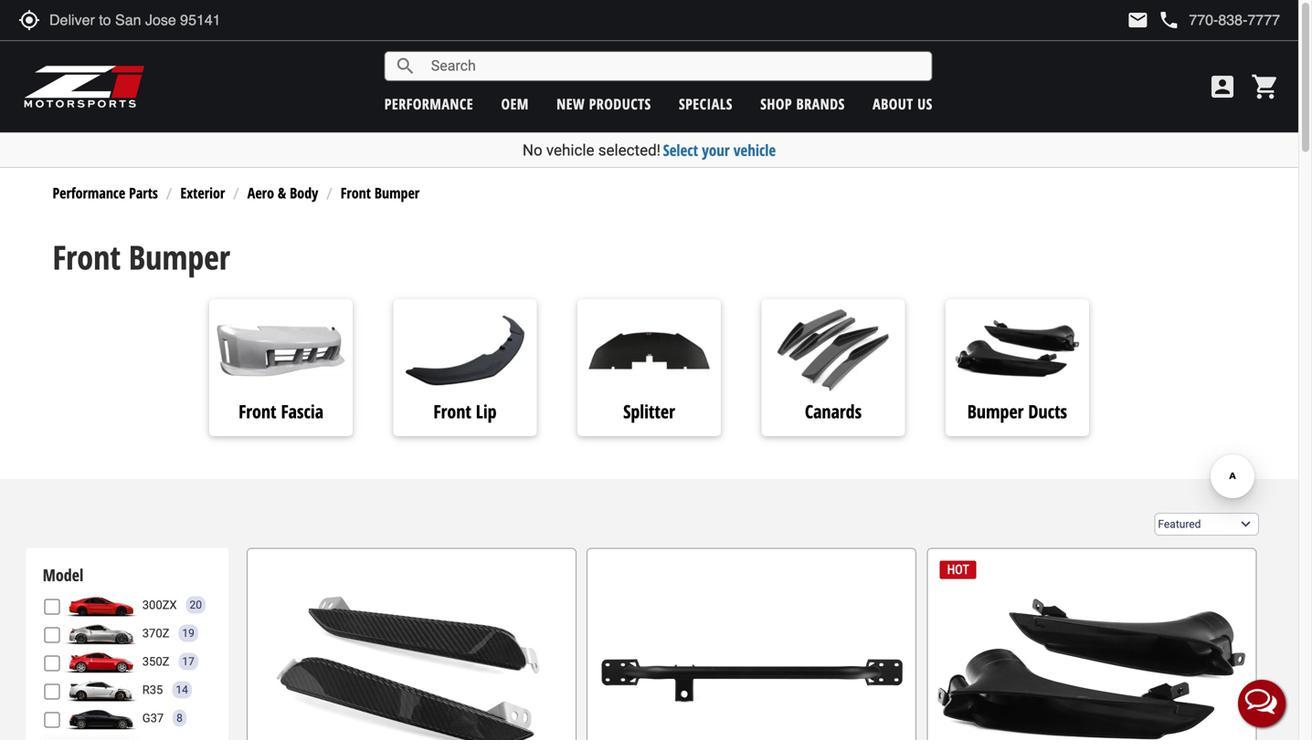 Task type: describe. For each thing, give the bounding box(es) containing it.
products
[[589, 94, 651, 114]]

17
[[182, 656, 195, 669]]

aero & body link
[[247, 183, 318, 203]]

370z
[[142, 627, 169, 641]]

vehicle inside no vehicle selected! select your vehicle
[[546, 141, 594, 159]]

20
[[190, 599, 202, 612]]

select
[[663, 140, 698, 161]]

specials
[[679, 94, 733, 114]]

mail
[[1127, 9, 1149, 31]]

infiniti g37 coupe sedan convertible v36 cv36 hv36 skyline 2008 2009 2010 2011 2012 2013 3.7l vq37vhr z1 motorsports image
[[65, 707, 138, 731]]

19
[[182, 628, 195, 640]]

r35
[[142, 684, 163, 697]]

mail phone
[[1127, 9, 1180, 31]]

performance parts
[[52, 183, 158, 203]]

shop
[[760, 94, 792, 114]]

nissan r35 gtr gt-r awd twin turbo 2009 2010 2011 2012 2013 2014 2015 2016 2017 2018 2019 2020 vr38dett z1 motorsports image
[[65, 679, 138, 703]]

new products link
[[557, 94, 651, 114]]

us
[[917, 94, 933, 114]]

350z
[[142, 655, 169, 669]]

performance
[[384, 94, 473, 114]]

new
[[557, 94, 585, 114]]

300zx
[[142, 599, 177, 612]]

0 vertical spatial bumper
[[374, 183, 420, 203]]

exterior
[[180, 183, 225, 203]]

lip
[[476, 399, 497, 424]]

front lip link
[[393, 399, 537, 424]]

model
[[43, 564, 83, 587]]

ducts
[[1028, 399, 1067, 424]]

select your vehicle link
[[663, 140, 776, 161]]

front for front fascia "link"
[[239, 399, 276, 424]]

z1 motorsports logo image
[[23, 64, 146, 110]]

8
[[177, 713, 183, 725]]

bumper ducts link
[[946, 399, 1089, 424]]

about us link
[[873, 94, 933, 114]]

1 horizontal spatial vehicle
[[734, 140, 776, 161]]

account_box
[[1208, 72, 1237, 101]]

splitter link
[[577, 399, 721, 424]]

fascia
[[281, 399, 323, 424]]

shop brands
[[760, 94, 845, 114]]

front down the performance
[[52, 235, 121, 280]]

2 vertical spatial bumper
[[967, 399, 1024, 424]]

new products
[[557, 94, 651, 114]]

performance parts link
[[52, 183, 158, 203]]

1 vertical spatial front bumper
[[52, 235, 230, 280]]

selected!
[[598, 141, 661, 159]]

my_location
[[18, 9, 40, 31]]

shop brands link
[[760, 94, 845, 114]]

oem
[[501, 94, 529, 114]]

phone link
[[1158, 9, 1280, 31]]



Task type: locate. For each thing, give the bounding box(es) containing it.
nissan 350z z33 2003 2004 2005 2006 2007 2008 2009 vq35de 3.5l revup rev up vq35hr nismo z1 motorsports image
[[65, 651, 138, 674]]

0 horizontal spatial vehicle
[[546, 141, 594, 159]]

body
[[290, 183, 318, 203]]

1 vertical spatial bumper
[[129, 235, 230, 280]]

vehicle right your
[[734, 140, 776, 161]]

front left "lip"
[[433, 399, 471, 424]]

14
[[176, 684, 188, 697]]

performance
[[52, 183, 125, 203]]

front
[[341, 183, 371, 203], [52, 235, 121, 280], [239, 399, 276, 424], [433, 399, 471, 424]]

aero & body
[[247, 183, 318, 203]]

nissan 370z z34 2009 2010 2011 2012 2013 2014 2015 2016 2017 2018 2019 3.7l vq37vhr vhr nismo z1 motorsports image
[[65, 622, 138, 646]]

no
[[522, 141, 542, 159]]

nissan 300zx z32 1990 1991 1992 1993 1994 1995 1996 vg30dett vg30de twin turbo non turbo z1 motorsports image
[[65, 594, 138, 618]]

brands
[[796, 94, 845, 114]]

None checkbox
[[45, 628, 60, 644]]

front bumper link
[[341, 183, 420, 203]]

1 horizontal spatial front bumper
[[341, 183, 420, 203]]

no vehicle selected! select your vehicle
[[522, 140, 776, 161]]

about us
[[873, 94, 933, 114]]

0 horizontal spatial bumper
[[129, 235, 230, 280]]

front for 'front bumper' link
[[341, 183, 371, 203]]

mail link
[[1127, 9, 1149, 31]]

phone
[[1158, 9, 1180, 31]]

shopping_cart
[[1251, 72, 1280, 101]]

canards link
[[761, 399, 905, 424]]

g37
[[142, 712, 164, 726]]

front fascia
[[239, 399, 323, 424]]

front bumper down parts
[[52, 235, 230, 280]]

vehicle right no
[[546, 141, 594, 159]]

front left fascia
[[239, 399, 276, 424]]

your
[[702, 140, 730, 161]]

front right body
[[341, 183, 371, 203]]

bumper
[[374, 183, 420, 203], [129, 235, 230, 280], [967, 399, 1024, 424]]

0 horizontal spatial front bumper
[[52, 235, 230, 280]]

specials link
[[679, 94, 733, 114]]

parts
[[129, 183, 158, 203]]

vehicle
[[734, 140, 776, 161], [546, 141, 594, 159]]

canards
[[805, 399, 862, 424]]

0 vertical spatial front bumper
[[341, 183, 420, 203]]

2 horizontal spatial bumper
[[967, 399, 1024, 424]]

Search search field
[[416, 52, 932, 80]]

front bumper right body
[[341, 183, 420, 203]]

search
[[394, 55, 416, 77]]

splitter
[[623, 399, 675, 424]]

performance link
[[384, 94, 473, 114]]

None checkbox
[[45, 600, 60, 615], [45, 657, 60, 672], [45, 685, 60, 700], [45, 713, 60, 729], [45, 600, 60, 615], [45, 657, 60, 672], [45, 685, 60, 700], [45, 713, 60, 729]]

bumper ducts
[[967, 399, 1067, 424]]

front lip
[[433, 399, 497, 424]]

aero
[[247, 183, 274, 203]]

oem link
[[501, 94, 529, 114]]

account_box link
[[1203, 72, 1242, 101]]

front bumper
[[341, 183, 420, 203], [52, 235, 230, 280]]

1 horizontal spatial bumper
[[374, 183, 420, 203]]

about
[[873, 94, 913, 114]]

shopping_cart link
[[1246, 72, 1280, 101]]

&
[[278, 183, 286, 203]]

exterior link
[[180, 183, 225, 203]]

front fascia link
[[209, 399, 353, 424]]

front for front lip link
[[433, 399, 471, 424]]



Task type: vqa. For each thing, say whether or not it's contained in the screenshot.
Clearance
no



